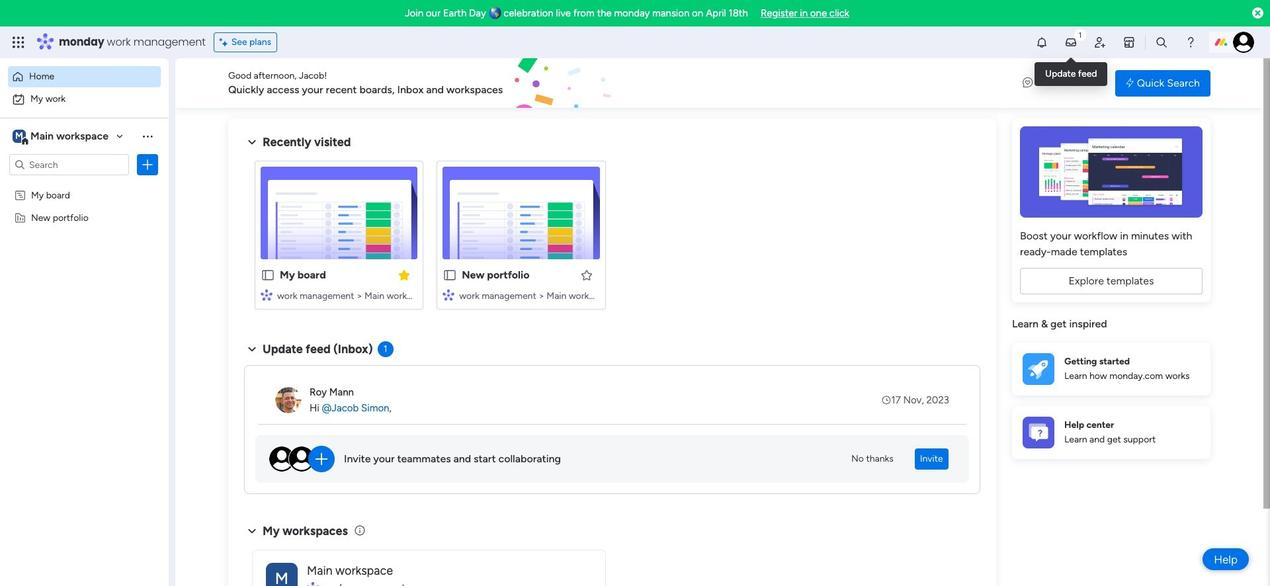 Task type: vqa. For each thing, say whether or not it's contained in the screenshot.
Workspace icon
yes



Task type: locate. For each thing, give the bounding box(es) containing it.
option
[[8, 66, 161, 87], [8, 89, 161, 110], [0, 183, 169, 186]]

public board image for remove from favorites icon
[[261, 268, 275, 283]]

jacob simon image
[[1234, 32, 1255, 53]]

close my workspaces image
[[244, 523, 260, 539]]

2 public board image from the left
[[443, 268, 457, 283]]

2 vertical spatial option
[[0, 183, 169, 186]]

1 public board image from the left
[[261, 268, 275, 283]]

invite members image
[[1094, 36, 1107, 49]]

1 vertical spatial option
[[8, 89, 161, 110]]

workspace selection element
[[13, 128, 111, 146]]

v2 user feedback image
[[1023, 76, 1033, 91]]

public board image for "add to favorites" icon
[[443, 268, 457, 283]]

v2 bolt switch image
[[1127, 76, 1134, 90]]

help image
[[1185, 36, 1198, 49]]

workspace image
[[266, 563, 298, 586]]

see plans image
[[220, 35, 231, 50]]

1 element
[[378, 342, 394, 357]]

1 horizontal spatial public board image
[[443, 268, 457, 283]]

close recently visited image
[[244, 134, 260, 150]]

public board image
[[261, 268, 275, 283], [443, 268, 457, 283]]

getting started element
[[1013, 343, 1211, 395]]

list box
[[0, 181, 169, 407]]

0 horizontal spatial public board image
[[261, 268, 275, 283]]

notifications image
[[1036, 36, 1049, 49]]

1 image
[[1075, 27, 1087, 42]]



Task type: describe. For each thing, give the bounding box(es) containing it.
select product image
[[12, 36, 25, 49]]

0 vertical spatial option
[[8, 66, 161, 87]]

search everything image
[[1156, 36, 1169, 49]]

update feed image
[[1065, 36, 1078, 49]]

remove from favorites image
[[398, 268, 411, 282]]

roy mann image
[[275, 387, 302, 414]]

workspace image
[[13, 129, 26, 144]]

quick search results list box
[[244, 150, 981, 326]]

monday marketplace image
[[1123, 36, 1136, 49]]

help center element
[[1013, 406, 1211, 459]]

templates image image
[[1025, 126, 1199, 218]]

Search in workspace field
[[28, 157, 111, 172]]

workspace options image
[[141, 130, 154, 143]]

options image
[[141, 158, 154, 171]]

add to favorites image
[[580, 268, 593, 282]]

close update feed (inbox) image
[[244, 342, 260, 357]]



